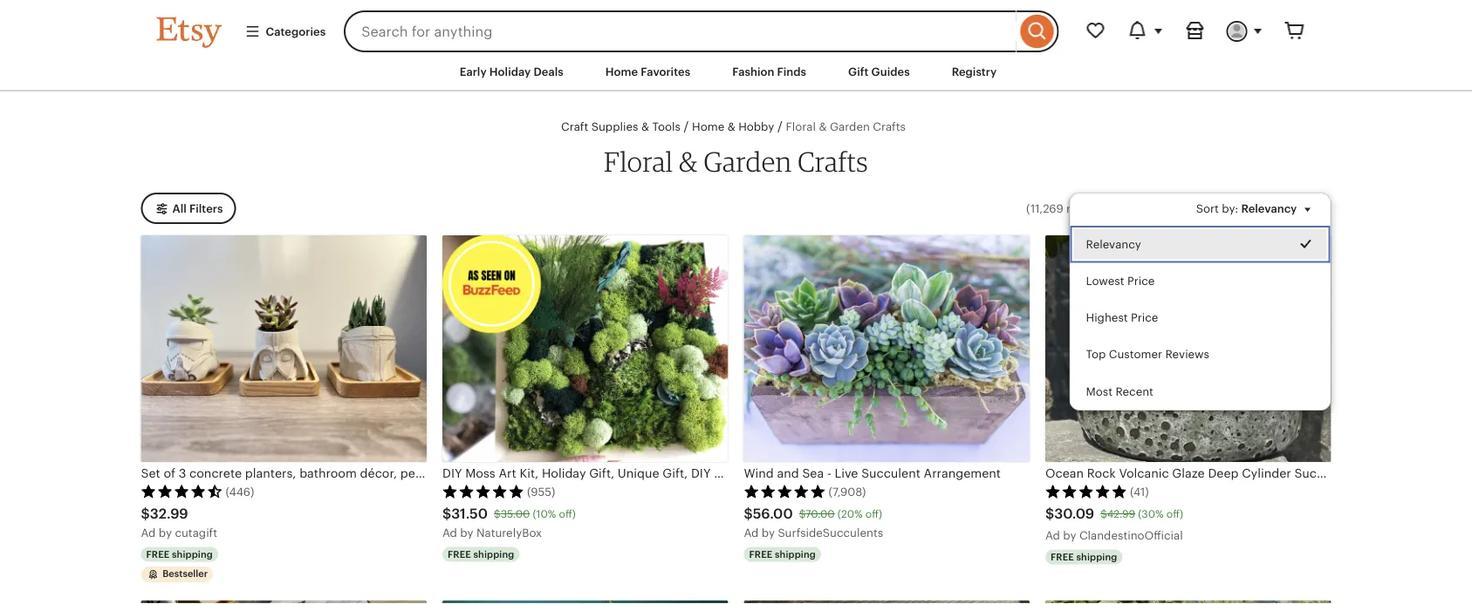 Task type: locate. For each thing, give the bounding box(es) containing it.
succulent
[[862, 467, 921, 481]]

décor,
[[360, 467, 397, 481]]

lowest
[[1086, 275, 1125, 288]]

5 out of 5 stars image down unique
[[442, 485, 525, 499]]

0 horizontal spatial floral
[[604, 145, 673, 178]]

home inside craft supplies & tools / home & hobby / floral & garden crafts
[[692, 120, 725, 133]]

free down 56.00
[[749, 549, 773, 560]]

all filters button
[[141, 193, 236, 225]]

by down 30.09
[[1063, 529, 1076, 542]]

/ right hobby
[[778, 119, 783, 133]]

0 horizontal spatial relevancy
[[1086, 238, 1141, 251]]

0 horizontal spatial off)
[[559, 509, 576, 520]]

set of 3 concrete planters, bathroom décor, pen holders, unique gift (ready to ship next day) image
[[141, 236, 427, 463]]

( 11,269 results,
[[1026, 202, 1106, 215]]

2 horizontal spatial 5 out of 5 stars image
[[1046, 485, 1128, 499]]

garden down gift
[[830, 120, 870, 133]]

0 vertical spatial home
[[605, 65, 638, 78]]

gift guides link
[[835, 56, 923, 87]]

1 horizontal spatial /
[[778, 119, 783, 133]]

0 vertical spatial floral
[[786, 120, 816, 133]]

fashion finds
[[732, 65, 806, 78]]

off) inside $ 56.00 $ 70.00 (20% off) a d by surfsidesucculents
[[866, 509, 882, 520]]

d down 31.50
[[450, 527, 457, 540]]

2 5 out of 5 stars image from the left
[[744, 485, 826, 499]]

finds
[[777, 65, 806, 78]]

1 horizontal spatial 5 out of 5 stars image
[[744, 485, 826, 499]]

free down 31.50
[[448, 549, 471, 560]]

/ right tools
[[684, 119, 689, 133]]

a left cutagift
[[141, 527, 149, 540]]

1 / from the left
[[684, 119, 689, 133]]

free for 31.50
[[448, 549, 471, 560]]

0 vertical spatial crafts
[[873, 120, 906, 133]]

by inside $ 32.99 a d by cutagift
[[159, 527, 172, 540]]

free
[[146, 549, 170, 560], [448, 549, 471, 560], [749, 549, 773, 560], [1051, 552, 1074, 563]]

d down 32.99
[[148, 527, 156, 540]]

a
[[141, 527, 149, 540], [442, 527, 450, 540], [744, 527, 752, 540], [1046, 529, 1053, 542]]

relevancy right by:
[[1241, 202, 1297, 215]]

home
[[605, 65, 638, 78], [692, 120, 725, 133]]

free shipping for 56.00
[[749, 549, 816, 560]]

by down 32.99
[[159, 527, 172, 540]]

$ inside $ 30.09 $ 42.99 (30% off)
[[1101, 509, 1107, 520]]

shipping down naturelybox
[[473, 549, 514, 560]]

reviews
[[1166, 348, 1210, 361]]

price up top customer reviews
[[1131, 311, 1158, 324]]

1 horizontal spatial garden
[[830, 120, 870, 133]]

menu bar
[[125, 52, 1347, 92]]

& right hobby
[[819, 120, 827, 133]]

bathroom
[[299, 467, 357, 481]]

sort
[[1196, 202, 1219, 215]]

off) right (30%
[[1167, 509, 1184, 520]]

1 vertical spatial home
[[692, 120, 725, 133]]

(41)
[[1130, 486, 1149, 499]]

none search field inside categories 'banner'
[[344, 10, 1059, 52]]

off)
[[559, 509, 576, 520], [866, 509, 882, 520], [1167, 509, 1184, 520]]

0 vertical spatial relevancy
[[1241, 202, 1297, 215]]

surfsidesucculents
[[778, 527, 883, 540]]

5 out of 5 stars image down and
[[744, 485, 826, 499]]

menu containing relevancy
[[1070, 193, 1331, 411]]

0 horizontal spatial /
[[684, 119, 689, 133]]

off) inside $ 31.50 $ 35.00 (10% off) a d by naturelybox
[[559, 509, 576, 520]]

sort by: relevancy
[[1196, 202, 1297, 215]]

tools
[[652, 120, 681, 133]]

0 horizontal spatial home
[[605, 65, 638, 78]]

guides
[[872, 65, 910, 78]]

garden down hobby
[[704, 145, 792, 178]]

1 horizontal spatial home
[[692, 120, 725, 133]]

5 out of 5 stars image up 30.09
[[1046, 485, 1128, 499]]

(955)
[[527, 486, 555, 499]]

d down 56.00
[[751, 527, 759, 540]]

relevancy
[[1241, 202, 1297, 215], [1086, 238, 1141, 251]]

results,
[[1067, 202, 1106, 215]]

free shipping up bestseller
[[146, 549, 213, 560]]

2 off) from the left
[[866, 509, 882, 520]]

1 vertical spatial garden
[[704, 145, 792, 178]]

a down $ 30.09 $ 42.99 (30% off)
[[1046, 529, 1053, 542]]

off) right (20%
[[866, 509, 882, 520]]

floral down craft supplies & tools link
[[604, 145, 673, 178]]

all filters
[[172, 202, 223, 215]]

3 off) from the left
[[1167, 509, 1184, 520]]

hobby
[[738, 120, 774, 133]]

clandestinoofficial
[[1079, 529, 1183, 542]]

0 horizontal spatial garden
[[704, 145, 792, 178]]

1 vertical spatial floral
[[604, 145, 673, 178]]

1 vertical spatial price
[[1131, 311, 1158, 324]]

holders,
[[426, 467, 473, 481]]

free shipping down the a d by clandestinoofficial
[[1051, 552, 1117, 563]]

5 out of 5 stars image for 56.00
[[744, 485, 826, 499]]

shipping down the a d by clandestinoofficial
[[1077, 552, 1117, 563]]

1 horizontal spatial off)
[[866, 509, 882, 520]]

70.00
[[806, 509, 835, 520]]

1 horizontal spatial crafts
[[873, 120, 906, 133]]

set of 3 concrete planters, bathroom décor, pen holders, unique gift (ready to ship next day)
[[141, 467, 684, 481]]

1 off) from the left
[[559, 509, 576, 520]]

shipping for 30.09
[[1077, 552, 1117, 563]]

fashion finds link
[[719, 56, 820, 87]]

d
[[148, 527, 156, 540], [450, 527, 457, 540], [751, 527, 759, 540], [1053, 529, 1060, 542]]

a down holders,
[[442, 527, 450, 540]]

highest
[[1086, 311, 1128, 324]]

price inside "link"
[[1128, 275, 1155, 288]]

of
[[164, 467, 175, 481]]

pen
[[400, 467, 423, 481]]

1 horizontal spatial relevancy
[[1241, 202, 1297, 215]]

shipping down $ 56.00 $ 70.00 (20% off) a d by surfsidesucculents
[[775, 549, 816, 560]]

price right the lowest
[[1128, 275, 1155, 288]]

(10%
[[533, 509, 556, 520]]

shipping
[[172, 549, 213, 560], [473, 549, 514, 560], [775, 549, 816, 560], [1077, 552, 1117, 563]]

highest price link
[[1070, 300, 1331, 336]]

crafts inside craft supplies & tools / home & hobby / floral & garden crafts
[[873, 120, 906, 133]]

0 vertical spatial price
[[1128, 275, 1155, 288]]

menu
[[1070, 193, 1331, 411]]

home left favorites
[[605, 65, 638, 78]]

None search field
[[344, 10, 1059, 52]]

5 out of 5 stars image for 31.50
[[442, 485, 525, 499]]

0 horizontal spatial 5 out of 5 stars image
[[442, 485, 525, 499]]

$ 32.99 a d by cutagift
[[141, 506, 217, 540]]

by down 31.50
[[460, 527, 473, 540]]

off) right (10%
[[559, 509, 576, 520]]

(20%
[[838, 509, 863, 520]]

price
[[1128, 275, 1155, 288], [1131, 311, 1158, 324]]

(
[[1026, 202, 1030, 215]]

craft
[[561, 120, 589, 133]]

by inside $ 31.50 $ 35.00 (10% off) a d by naturelybox
[[460, 527, 473, 540]]

30.09
[[1054, 506, 1095, 522]]

5 out of 5 stars image
[[442, 485, 525, 499], [744, 485, 826, 499], [1046, 485, 1128, 499]]

/
[[684, 119, 689, 133], [778, 119, 783, 133]]

0 horizontal spatial crafts
[[798, 145, 868, 178]]

1 horizontal spatial floral
[[786, 120, 816, 133]]

arrangement
[[924, 467, 1001, 481]]

& left tools
[[641, 120, 649, 133]]

fashion
[[732, 65, 775, 78]]

home favorites
[[605, 65, 691, 78]]

floral
[[786, 120, 816, 133], [604, 145, 673, 178]]

garden
[[830, 120, 870, 133], [704, 145, 792, 178]]

floral & garden crafts
[[604, 145, 868, 178]]

&
[[641, 120, 649, 133], [728, 120, 735, 133], [819, 120, 827, 133], [679, 145, 698, 178]]

free shipping down naturelybox
[[448, 549, 514, 560]]

early holiday deals link
[[447, 56, 577, 87]]

registry
[[952, 65, 997, 78]]

home right tools
[[692, 120, 725, 133]]

relevancy up lowest price
[[1086, 238, 1141, 251]]

free shipping for 31.50
[[448, 549, 514, 560]]

1 5 out of 5 stars image from the left
[[442, 485, 525, 499]]

concrete
[[189, 467, 242, 481]]

a inside $ 56.00 $ 70.00 (20% off) a d by surfsidesucculents
[[744, 527, 752, 540]]

floral right hobby
[[786, 120, 816, 133]]

crafts
[[873, 120, 906, 133], [798, 145, 868, 178]]

relevancy link
[[1070, 226, 1331, 263]]

by down 56.00
[[762, 527, 775, 540]]

$
[[141, 506, 150, 522], [442, 506, 451, 522], [744, 506, 753, 522], [1046, 506, 1054, 522], [494, 509, 501, 520], [799, 509, 806, 520], [1101, 509, 1107, 520]]

2 horizontal spatial off)
[[1167, 509, 1184, 520]]

free shipping down 56.00
[[749, 549, 816, 560]]

gift
[[520, 467, 540, 481]]

price for lowest price
[[1128, 275, 1155, 288]]

1 vertical spatial relevancy
[[1086, 238, 1141, 251]]

a down wind
[[744, 527, 752, 540]]

free down 30.09
[[1051, 552, 1074, 563]]

top
[[1086, 348, 1106, 361]]

0 vertical spatial garden
[[830, 120, 870, 133]]

3
[[179, 467, 186, 481]]



Task type: vqa. For each thing, say whether or not it's contained in the screenshot.
the 56.00
yes



Task type: describe. For each thing, give the bounding box(es) containing it.
home & hobby link
[[692, 119, 774, 133]]

all
[[172, 202, 187, 215]]

plant propagation set + gift box | plant & garden lovers gift | gifts for her | indoor plant cuttings stand | + free plant app membership image
[[442, 601, 728, 605]]

next
[[630, 467, 655, 481]]

day)
[[659, 467, 684, 481]]

$ 30.09 $ 42.99 (30% off)
[[1046, 506, 1184, 522]]

$ 56.00 $ 70.00 (20% off) a d by surfsidesucculents
[[744, 506, 883, 540]]

35.00
[[501, 509, 530, 520]]

holiday
[[489, 65, 531, 78]]

sea
[[802, 467, 824, 481]]

free for 30.09
[[1051, 552, 1074, 563]]

shipping up bestseller
[[172, 549, 213, 560]]

(ready
[[544, 467, 584, 481]]

categories banner
[[125, 0, 1347, 52]]

garden of love personalized outdoor flower pot, personalized gift for her, mother's day gift, gift for grandma, flower pot, planter image
[[1046, 601, 1331, 605]]

d inside $ 31.50 $ 35.00 (10% off) a d by naturelybox
[[450, 527, 457, 540]]

-
[[827, 467, 832, 481]]

categories button
[[232, 16, 339, 47]]

craft supplies & tools / home & hobby / floral & garden crafts
[[561, 119, 906, 133]]

& left hobby
[[728, 120, 735, 133]]

early holiday deals
[[460, 65, 564, 78]]

most recent
[[1086, 385, 1154, 398]]

set
[[141, 467, 160, 481]]

a inside $ 31.50 $ 35.00 (10% off) a d by naturelybox
[[442, 527, 450, 540]]

d inside $ 32.99 a d by cutagift
[[148, 527, 156, 540]]

& down tools
[[679, 145, 698, 178]]

(446)
[[226, 486, 254, 499]]

ocean rock volcanic glaze deep cylinder succulent + plant planters - handmade ceramic in two sizes, 10 inches and 8 inches tall image
[[1046, 236, 1331, 463]]

gift
[[848, 65, 869, 78]]

by inside $ 56.00 $ 70.00 (20% off) a d by surfsidesucculents
[[762, 527, 775, 540]]

off) inside $ 30.09 $ 42.99 (30% off)
[[1167, 509, 1184, 520]]

filters
[[189, 202, 223, 215]]

top customer reviews link
[[1070, 336, 1331, 373]]

customer
[[1109, 348, 1163, 361]]

menu bar containing early holiday deals
[[125, 52, 1347, 92]]

$ 31.50 $ 35.00 (10% off) a d by naturelybox
[[442, 506, 576, 540]]

by:
[[1222, 202, 1239, 215]]

top customer reviews
[[1086, 348, 1210, 361]]

Search for anything text field
[[344, 10, 1016, 52]]

$ inside $ 32.99 a d by cutagift
[[141, 506, 150, 522]]

supplies
[[592, 120, 638, 133]]

home inside home favorites link
[[605, 65, 638, 78]]

56.00
[[753, 506, 793, 522]]

1 vertical spatial crafts
[[798, 145, 868, 178]]

off) for 31.50
[[559, 509, 576, 520]]

home favorites link
[[592, 56, 704, 87]]

lowest price
[[1086, 275, 1155, 288]]

diy pressed flower clay jewelry dish craft kit image
[[141, 601, 427, 605]]

a d by clandestinoofficial
[[1046, 529, 1183, 542]]

gift guides
[[848, 65, 910, 78]]

(7,908)
[[829, 486, 866, 499]]

32.99
[[150, 506, 188, 522]]

d inside $ 56.00 $ 70.00 (20% off) a d by surfsidesucculents
[[751, 527, 759, 540]]

(30%
[[1138, 509, 1164, 520]]

to
[[587, 467, 599, 481]]

lowest price link
[[1070, 263, 1331, 300]]

unique
[[477, 467, 517, 481]]

ship
[[602, 467, 627, 481]]

shipping for 56.00
[[775, 549, 816, 560]]

cutagift
[[175, 527, 217, 540]]

registry link
[[939, 56, 1010, 87]]

20, 40, 80 pack of copper plant markers + free paint marker /  plant labels / garden markers / terracotta plant tags / centerpiece / zo image
[[744, 601, 1030, 605]]

free for 56.00
[[749, 549, 773, 560]]

planters,
[[245, 467, 296, 481]]

recent
[[1116, 385, 1154, 398]]

most recent link
[[1070, 373, 1331, 410]]

wind and sea - live succulent arrangement image
[[744, 236, 1030, 463]]

42.99
[[1107, 509, 1136, 520]]

wind
[[744, 467, 774, 481]]

free up bestseller
[[146, 549, 170, 560]]

11,269
[[1031, 202, 1064, 215]]

free shipping for 30.09
[[1051, 552, 1117, 563]]

bestseller
[[162, 569, 208, 580]]

3 5 out of 5 stars image from the left
[[1046, 485, 1128, 499]]

d down 30.09
[[1053, 529, 1060, 542]]

4.5 out of 5 stars image
[[141, 485, 223, 499]]

price for highest price
[[1131, 311, 1158, 324]]

live
[[835, 467, 858, 481]]

shipping for 31.50
[[473, 549, 514, 560]]

most
[[1086, 385, 1113, 398]]

favorites
[[641, 65, 691, 78]]

early
[[460, 65, 487, 78]]

diy moss art kit, holiday gift, unique gift, diy moss art, unique christmas gift box,, birthday gift, diy craft kit for her him image
[[442, 236, 728, 463]]

deals
[[534, 65, 564, 78]]

wind and sea - live succulent arrangement
[[744, 467, 1001, 481]]

and
[[777, 467, 799, 481]]

categories
[[266, 25, 326, 38]]

garden inside craft supplies & tools / home & hobby / floral & garden crafts
[[830, 120, 870, 133]]

a inside $ 32.99 a d by cutagift
[[141, 527, 149, 540]]

2 / from the left
[[778, 119, 783, 133]]

31.50
[[451, 506, 488, 522]]

highest price
[[1086, 311, 1158, 324]]

off) for 56.00
[[866, 509, 882, 520]]

naturelybox
[[476, 527, 542, 540]]

floral inside craft supplies & tools / home & hobby / floral & garden crafts
[[786, 120, 816, 133]]



